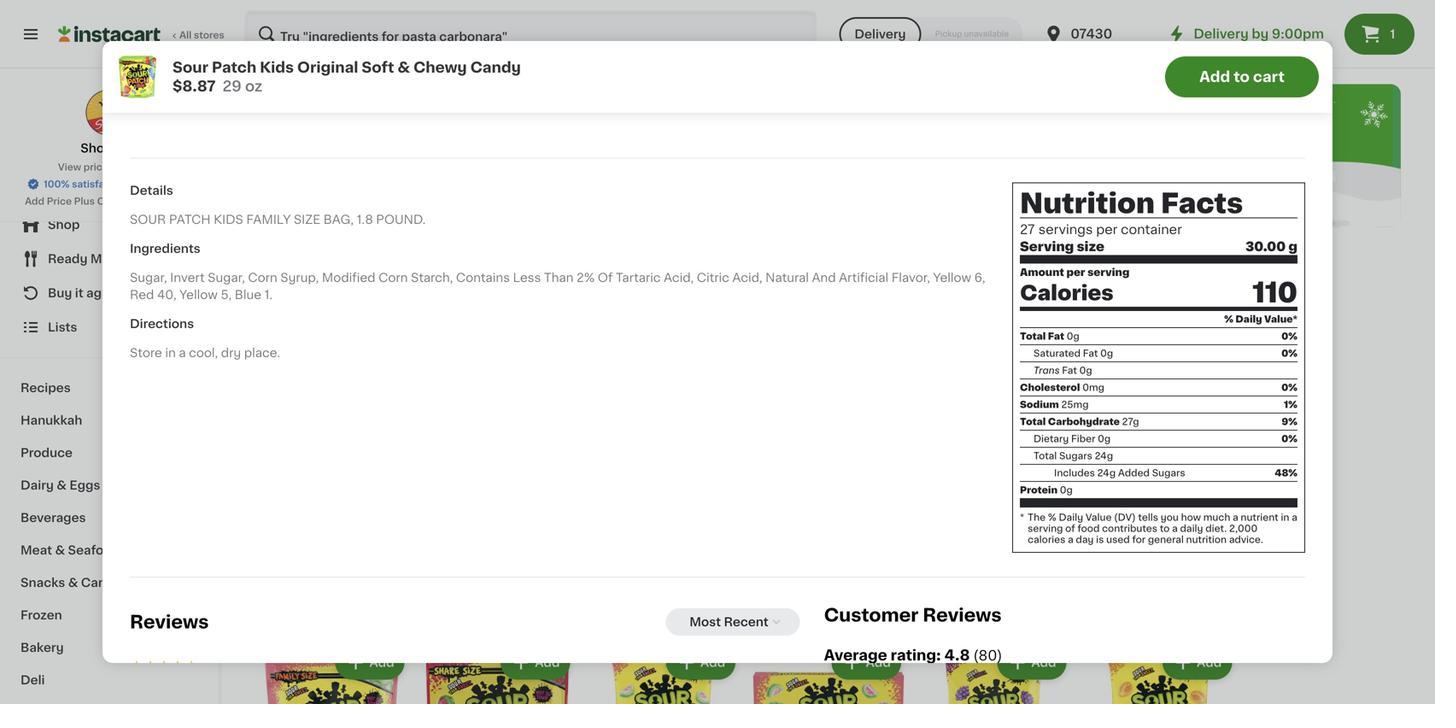 Task type: describe. For each thing, give the bounding box(es) containing it.
chewy for kids
[[960, 508, 1001, 520]]

to inside button
[[1234, 70, 1250, 84]]

kids for sour patch kids candy, soft & chewy 2 oz
[[1152, 491, 1179, 503]]

saturated
[[1034, 349, 1081, 358]]

0 horizontal spatial candy
[[81, 577, 122, 589]]

soft for kids
[[919, 508, 944, 520]]

total sugars 24g
[[1034, 451, 1114, 461]]

pricing
[[84, 162, 117, 172]]

2
[[1084, 525, 1090, 534]]

flavor,
[[892, 272, 931, 284]]

add to cart
[[1200, 70, 1285, 84]]

cool,
[[189, 347, 218, 359]]

sour patch kids kids soft & chewy candy button
[[919, 308, 1070, 552]]

food
[[1078, 524, 1100, 533]]

1 horizontal spatial daily
[[1236, 315, 1263, 324]]

(80)
[[974, 649, 1003, 663]]

& left eggs
[[57, 479, 67, 491]]

blue
[[235, 289, 262, 301]]

nutrition
[[1187, 535, 1227, 544]]

2 sugar, from the left
[[208, 272, 245, 284]]

bakery link
[[10, 632, 208, 664]]

meat
[[21, 544, 52, 556]]

for
[[1133, 535, 1146, 544]]

container
[[1121, 223, 1183, 236]]

sour for sour patch kids original soft & chewy candy $8.87 29 oz
[[173, 60, 208, 75]]

48%
[[1275, 468, 1298, 478]]

$3.32 element
[[919, 466, 1070, 489]]

1 corn from the left
[[248, 272, 277, 284]]

view pricing policy
[[58, 162, 150, 172]]

policy
[[120, 162, 150, 172]]

save
[[160, 197, 183, 206]]

cholesterol 0mg
[[1020, 383, 1105, 392]]

40,
[[157, 289, 177, 301]]

view for view pricing policy
[[58, 162, 81, 172]]

size
[[1077, 241, 1105, 253]]

produce
[[21, 447, 73, 459]]

view for view all
[[497, 41, 521, 50]]

syrup,
[[281, 272, 319, 284]]

5,
[[221, 289, 232, 301]]

0 vertical spatial sugars
[[1060, 451, 1093, 461]]

& right meat
[[55, 544, 65, 556]]

modified
[[322, 272, 376, 284]]

2,000
[[1230, 524, 1258, 533]]

30.00
[[1246, 241, 1286, 253]]

serving inside * the % daily value (dv) tells you how much a nutrient in a serving of food contributes to a daily diet. 2,000 calories a day is used for general nutrition advice.
[[1028, 524, 1063, 533]]

carbohydrate
[[1048, 417, 1120, 427]]

meat & seafood
[[21, 544, 120, 556]]

0mg
[[1083, 383, 1105, 392]]

contains
[[456, 272, 510, 284]]

much
[[1204, 513, 1231, 522]]

9.6 oz
[[1277, 35, 1306, 44]]

sour for sour patch kids candy, soft & chewy 2 oz
[[1084, 491, 1112, 503]]

most recent button
[[666, 609, 800, 636]]

total fat 0g
[[1020, 332, 1080, 341]]

used
[[1107, 535, 1130, 544]]

1.
[[265, 289, 273, 301]]

the
[[1028, 513, 1046, 522]]

most
[[690, 616, 721, 628]]

service type group
[[840, 17, 1023, 51]]

1 button
[[1345, 14, 1415, 55]]

110
[[1253, 280, 1298, 306]]

2 corn from the left
[[379, 272, 408, 284]]

daily inside * the % daily value (dv) tells you how much a nutrient in a serving of food contributes to a daily diet. 2,000 calories a day is used for general nutrition advice.
[[1059, 513, 1084, 522]]

all inside view all link
[[523, 41, 535, 50]]

customer reviews
[[824, 606, 1002, 624]]

1 acid, from the left
[[664, 272, 694, 284]]

& inside sour patch kids kids soft & chewy candy
[[947, 508, 956, 520]]

a left cool,
[[179, 347, 186, 359]]

100% satisfaction guarantee
[[44, 179, 181, 189]]

27g
[[1123, 417, 1140, 427]]

trans fat 0g
[[1034, 366, 1093, 375]]

your
[[256, 267, 300, 285]]

added
[[1119, 468, 1150, 478]]

add button inside product group
[[1165, 313, 1231, 343]]

includes 24g added sugars
[[1055, 468, 1186, 478]]

plus
[[74, 197, 95, 206]]

2 acid, from the left
[[733, 272, 763, 284]]

protein 0g
[[1020, 486, 1073, 495]]

add price plus club card to save link
[[25, 194, 193, 208]]

total for saturated fat 0g
[[1020, 332, 1046, 341]]

& inside sour patch kids candy, soft & chewy 2 oz
[[1112, 508, 1122, 520]]

hershey's holiday image
[[131, 0, 483, 102]]

snacks
[[21, 577, 65, 589]]

to inside 'link'
[[148, 197, 158, 206]]

seafood
[[68, 544, 120, 556]]

all inside all stores link
[[179, 30, 192, 40]]

amount
[[1020, 268, 1065, 277]]

delivery button
[[840, 17, 922, 51]]

sour for sour patch kids kids soft & chewy candy
[[919, 491, 946, 503]]

how
[[1182, 513, 1202, 522]]

all stores link
[[58, 10, 226, 58]]

calories
[[1028, 535, 1066, 544]]

sodium 25mg
[[1020, 400, 1089, 409]]

0% for total fat 0g
[[1282, 332, 1298, 341]]

2%
[[577, 272, 595, 284]]

& inside sour patch kids original soft & chewy candy $8.87 29 oz
[[398, 60, 410, 75]]

sour patch kids kids soft & chewy candy
[[919, 491, 1044, 520]]

details
[[130, 185, 173, 196]]

27
[[1020, 223, 1036, 236]]

10.1
[[781, 35, 798, 44]]

1 sugar, from the left
[[130, 272, 167, 284]]

delivery for delivery by 9:00pm
[[1194, 28, 1249, 40]]

1%
[[1285, 400, 1298, 409]]

kids up *
[[1016, 491, 1042, 503]]

dairy
[[21, 479, 54, 491]]

red
[[130, 289, 154, 301]]

delivery by 9:00pm
[[1194, 28, 1325, 40]]

recipes link
[[10, 372, 208, 404]]

0% for saturated fat 0g
[[1282, 349, 1298, 358]]

1 horizontal spatial reviews
[[923, 606, 1002, 624]]

chewy for original
[[414, 60, 467, 75]]

1 vertical spatial 24g
[[1098, 468, 1116, 478]]

add inside product group
[[1197, 322, 1222, 334]]

satisfaction
[[72, 179, 129, 189]]

0 vertical spatial in
[[165, 347, 176, 359]]

favorite
[[304, 267, 381, 285]]

chewy for candy,
[[1125, 508, 1167, 520]]

a up 2,000
[[1233, 513, 1239, 522]]

nutrition
[[1020, 190, 1155, 217]]

starch,
[[411, 272, 453, 284]]

servings
[[1039, 223, 1093, 236]]

add to cart button
[[1166, 56, 1320, 97]]



Task type: locate. For each thing, give the bounding box(es) containing it.
★★★★★
[[130, 661, 198, 674], [130, 661, 198, 674]]

directions
[[130, 318, 194, 330]]

0 horizontal spatial %
[[1048, 513, 1057, 522]]

patch inside sour patch kids candy, soft & chewy 2 oz
[[1115, 491, 1149, 503]]

deli link
[[10, 664, 208, 696]]

total for dietary fiber 0g
[[1020, 417, 1046, 427]]

1 horizontal spatial %
[[1225, 315, 1234, 324]]

snacks & candy
[[21, 577, 122, 589]]

4.8
[[945, 648, 970, 663]]

card
[[122, 197, 146, 206]]

less
[[513, 272, 541, 284]]

sugars right added
[[1153, 468, 1186, 478]]

store
[[130, 347, 162, 359]]

2 vertical spatial fat
[[1063, 366, 1078, 375]]

$8.87
[[173, 79, 216, 94]]

beverages
[[21, 512, 86, 524]]

acid,
[[664, 272, 694, 284], [733, 272, 763, 284]]

6,
[[975, 272, 986, 284]]

% inside * the % daily value (dv) tells you how much a nutrient in a serving of food contributes to a daily diet. 2,000 calories a day is used for general nutrition advice.
[[1048, 513, 1057, 522]]

soft inside sour patch kids original soft & chewy candy $8.87 29 oz
[[362, 60, 394, 75]]

0 horizontal spatial all
[[179, 30, 192, 40]]

1 0% from the top
[[1282, 332, 1298, 341]]

product group containing 1
[[1084, 308, 1236, 536]]

1 horizontal spatial per
[[1097, 223, 1118, 236]]

sour patch kids candy, soft & chewy 2 oz
[[1084, 491, 1225, 534]]

corn up 1.
[[248, 272, 277, 284]]

2 0% from the top
[[1282, 349, 1298, 358]]

sugar, up 5,
[[208, 272, 245, 284]]

total down sodium
[[1020, 417, 1046, 427]]

0 vertical spatial daily
[[1236, 315, 1263, 324]]

sour inside sour patch kids kids soft & chewy candy
[[919, 491, 946, 503]]

kids inside sour patch kids original soft & chewy candy $8.87 29 oz
[[260, 60, 294, 75]]

1 vertical spatial to
[[148, 197, 158, 206]]

daily up of
[[1059, 513, 1084, 522]]

delivery right '10.1 oz'
[[855, 28, 906, 40]]

oz up is
[[1092, 525, 1104, 534]]

2 horizontal spatial soft
[[1084, 508, 1109, 520]]

0g for trans fat 0g
[[1080, 366, 1093, 375]]

tartaric
[[616, 272, 661, 284]]

in inside * the % daily value (dv) tells you how much a nutrient in a serving of food contributes to a daily diet. 2,000 calories a day is used for general nutrition advice.
[[1281, 513, 1290, 522]]

frozen link
[[10, 599, 208, 632]]

0 vertical spatial total
[[1020, 332, 1046, 341]]

1 horizontal spatial all
[[523, 41, 535, 50]]

candy inside sour patch kids kids soft & chewy candy
[[1004, 508, 1044, 520]]

candy inside sour patch kids original soft & chewy candy $8.87 29 oz
[[471, 60, 521, 75]]

fat for saturated
[[1083, 349, 1099, 358]]

sour patch kids family size bag, 1.8 pound.
[[130, 214, 426, 226]]

serving size
[[1020, 241, 1105, 253]]

1 vertical spatial serving
[[1028, 524, 1063, 533]]

original
[[297, 60, 358, 75]]

1 horizontal spatial soft
[[919, 508, 944, 520]]

bakery
[[21, 642, 64, 654]]

kids for sour patch kids original soft & chewy candy $8.87 29 oz
[[260, 60, 294, 75]]

soft right original
[[362, 60, 394, 75]]

delivery by 9:00pm link
[[1167, 24, 1325, 44]]

fat up 'saturated'
[[1048, 332, 1065, 341]]

add inside 'link'
[[25, 197, 44, 206]]

fat down saturated fat 0g
[[1063, 366, 1078, 375]]

3 0% from the top
[[1282, 383, 1298, 392]]

chewy inside sour patch kids kids soft & chewy candy
[[960, 508, 1001, 520]]

sour patch kids original soft & chewy candy $8.87 29 oz
[[173, 60, 521, 94]]

buy it again
[[48, 287, 120, 299]]

1 horizontal spatial 1
[[1391, 28, 1396, 40]]

1 vertical spatial daily
[[1059, 513, 1084, 522]]

0 horizontal spatial to
[[148, 197, 158, 206]]

1 horizontal spatial chewy
[[960, 508, 1001, 520]]

0g for saturated fat 0g
[[1101, 349, 1114, 358]]

cart
[[1254, 70, 1285, 84]]

kids
[[214, 214, 243, 226]]

30.00 g
[[1246, 241, 1298, 253]]

per
[[1097, 223, 1118, 236], [1067, 268, 1086, 277]]

0 horizontal spatial serving
[[1028, 524, 1063, 533]]

1 horizontal spatial candy
[[471, 60, 521, 75]]

corn left "starch,"
[[379, 272, 408, 284]]

0 horizontal spatial yellow
[[180, 289, 218, 301]]

view pricing policy link
[[58, 160, 160, 174]]

serving
[[1020, 241, 1074, 253]]

oz right the "1.2"
[[1061, 35, 1072, 44]]

than
[[544, 272, 574, 284]]

0 horizontal spatial chewy
[[414, 60, 467, 75]]

0g for total fat 0g
[[1067, 332, 1080, 341]]

(dv)
[[1115, 513, 1136, 522]]

shoprite link
[[81, 89, 137, 157]]

yellow left 6,
[[934, 272, 972, 284]]

oz right 10.1
[[800, 35, 811, 44]]

instacart logo image
[[58, 24, 161, 44]]

to
[[1234, 70, 1250, 84], [148, 197, 158, 206], [1160, 524, 1170, 533]]

candy down view all
[[471, 60, 521, 75]]

2 horizontal spatial chewy
[[1125, 508, 1167, 520]]

soft for original
[[362, 60, 394, 75]]

None search field
[[244, 10, 817, 58]]

reviews up bakery "link"
[[130, 613, 209, 631]]

1 horizontal spatial to
[[1160, 524, 1170, 533]]

to up general
[[1160, 524, 1170, 533]]

kids
[[260, 60, 294, 75], [493, 267, 535, 285], [1152, 491, 1179, 503], [987, 491, 1013, 503], [1016, 491, 1042, 503]]

again
[[86, 287, 120, 299]]

1 horizontal spatial view
[[497, 41, 521, 50]]

citric
[[697, 272, 730, 284]]

fat for trans
[[1063, 366, 1078, 375]]

sour inside sour patch kids original soft & chewy candy $8.87 29 oz
[[173, 60, 208, 75]]

0% for cholesterol 0mg
[[1282, 383, 1298, 392]]

to left cart on the top of page
[[1234, 70, 1250, 84]]

daily
[[1236, 315, 1263, 324], [1059, 513, 1084, 522]]

delivery inside button
[[855, 28, 906, 40]]

1 vertical spatial all
[[523, 41, 535, 50]]

meat & seafood link
[[10, 534, 208, 567]]

1 vertical spatial fat
[[1083, 349, 1099, 358]]

view all
[[497, 41, 535, 50]]

soft down the $3.32 element
[[919, 508, 944, 520]]

shoprite logo image
[[85, 89, 133, 136]]

dairy & eggs link
[[10, 469, 208, 502]]

sour
[[130, 214, 166, 226]]

a down of
[[1068, 535, 1074, 544]]

total up 'saturated'
[[1020, 332, 1046, 341]]

& right the "snacks"
[[68, 577, 78, 589]]

candy down seafood
[[81, 577, 122, 589]]

a down you
[[1173, 524, 1178, 533]]

soft inside sour patch kids candy, soft & chewy 2 oz
[[1084, 508, 1109, 520]]

0 vertical spatial 24g
[[1095, 451, 1114, 461]]

add inside button
[[1200, 70, 1231, 84]]

4 0% from the top
[[1282, 434, 1298, 444]]

lists
[[48, 321, 77, 333]]

club
[[97, 197, 120, 206]]

0 horizontal spatial soft
[[362, 60, 394, 75]]

corn
[[248, 272, 277, 284], [379, 272, 408, 284]]

0 horizontal spatial delivery
[[855, 28, 906, 40]]

0 vertical spatial serving
[[1088, 268, 1130, 277]]

serving up 'calories'
[[1028, 524, 1063, 533]]

0 vertical spatial view
[[497, 41, 521, 50]]

24g
[[1095, 451, 1114, 461], [1098, 468, 1116, 478]]

sour down the $3.32 element
[[919, 491, 946, 503]]

delivery left by
[[1194, 28, 1249, 40]]

sour down pound.
[[386, 267, 430, 285]]

0% for dietary fiber 0g
[[1282, 434, 1298, 444]]

1 vertical spatial per
[[1067, 268, 1086, 277]]

0 horizontal spatial reviews
[[130, 613, 209, 631]]

1 horizontal spatial sugar,
[[208, 272, 245, 284]]

reviews
[[923, 606, 1002, 624], [130, 613, 209, 631]]

& down the $3.32 element
[[947, 508, 956, 520]]

per inside nutrition facts 27 servings per container
[[1097, 223, 1118, 236]]

value*
[[1265, 315, 1298, 324]]

product group
[[919, 308, 1070, 552], [1084, 308, 1236, 536], [256, 642, 408, 704], [422, 642, 574, 704], [587, 642, 739, 704], [753, 642, 905, 704], [919, 642, 1070, 704], [1084, 642, 1236, 704]]

0 horizontal spatial in
[[165, 347, 176, 359]]

0 vertical spatial yellow
[[934, 272, 972, 284]]

shoprite
[[81, 142, 137, 154]]

1 vertical spatial total
[[1020, 417, 1046, 427]]

0 horizontal spatial 1
[[1094, 468, 1102, 486]]

buy sour patch kids image
[[256, 84, 1402, 227]]

0 horizontal spatial acid,
[[664, 272, 694, 284]]

patch for sour patch kids kids soft & chewy candy
[[949, 491, 984, 503]]

in right the store
[[165, 347, 176, 359]]

patch inside sour patch kids kids soft & chewy candy
[[949, 491, 984, 503]]

hanukkah link
[[10, 404, 208, 437]]

2 horizontal spatial to
[[1234, 70, 1250, 84]]

0 horizontal spatial sugars
[[1060, 451, 1093, 461]]

0 horizontal spatial view
[[58, 162, 81, 172]]

acid, left citric
[[664, 272, 694, 284]]

kids left original
[[260, 60, 294, 75]]

0 vertical spatial 1
[[1391, 28, 1396, 40]]

price
[[47, 197, 72, 206]]

% left the value*
[[1225, 315, 1234, 324]]

dairy & eggs
[[21, 479, 100, 491]]

to inside * the % daily value (dv) tells you how much a nutrient in a serving of food contributes to a daily diet. 2,000 calories a day is used for general nutrition advice.
[[1160, 524, 1170, 533]]

sponsored image
[[1350, 10, 1402, 20]]

25mg
[[1062, 400, 1089, 409]]

0 vertical spatial per
[[1097, 223, 1118, 236]]

0g for dietary fiber 0g
[[1098, 434, 1111, 444]]

patch down the $3.32 element
[[949, 491, 984, 503]]

1 horizontal spatial delivery
[[1194, 28, 1249, 40]]

oz right 29
[[245, 79, 263, 94]]

kids inside sour patch kids candy, soft & chewy 2 oz
[[1152, 491, 1179, 503]]

oz inside sour patch kids original soft & chewy candy $8.87 29 oz
[[245, 79, 263, 94]]

1 horizontal spatial acid,
[[733, 272, 763, 284]]

shop link
[[10, 208, 208, 242]]

0 vertical spatial to
[[1234, 70, 1250, 84]]

sodium
[[1020, 400, 1059, 409]]

1 horizontal spatial in
[[1281, 513, 1290, 522]]

1 horizontal spatial sugars
[[1153, 468, 1186, 478]]

chewy inside sour patch kids candy, soft & chewy 2 oz
[[1125, 508, 1167, 520]]

delivery for delivery
[[855, 28, 906, 40]]

to down "details"
[[148, 197, 158, 206]]

hanukkah
[[21, 414, 82, 426]]

1 vertical spatial in
[[1281, 513, 1290, 522]]

patch
[[169, 214, 211, 226]]

76
[[1103, 469, 1115, 479]]

serving down size
[[1088, 268, 1130, 277]]

1 horizontal spatial corn
[[379, 272, 408, 284]]

reviews up '4.8'
[[923, 606, 1002, 624]]

oz right 9.6
[[1294, 35, 1306, 44]]

1 vertical spatial view
[[58, 162, 81, 172]]

per up calories
[[1067, 268, 1086, 277]]

patch left less
[[434, 267, 489, 285]]

2 vertical spatial to
[[1160, 524, 1170, 533]]

1 horizontal spatial serving
[[1088, 268, 1130, 277]]

1 down sponsored "image"
[[1391, 28, 1396, 40]]

fat for total
[[1048, 332, 1065, 341]]

nutrient
[[1241, 513, 1279, 522]]

candy down protein
[[1004, 508, 1044, 520]]

0 vertical spatial all
[[179, 30, 192, 40]]

ingredients
[[130, 243, 201, 255]]

chewy inside sour patch kids original soft & chewy candy $8.87 29 oz
[[414, 60, 467, 75]]

0 vertical spatial %
[[1225, 315, 1234, 324]]

0 horizontal spatial daily
[[1059, 513, 1084, 522]]

produce link
[[10, 437, 208, 469]]

daily left the value*
[[1236, 315, 1263, 324]]

1 left 76
[[1094, 468, 1102, 486]]

0 horizontal spatial corn
[[248, 272, 277, 284]]

size
[[294, 214, 321, 226]]

customer
[[824, 606, 919, 624]]

0 horizontal spatial sugar,
[[130, 272, 167, 284]]

patch for sour patch kids candy, soft & chewy 2 oz
[[1115, 491, 1149, 503]]

9.6 oz link
[[1150, 0, 1391, 63]]

kids down the $3.32 element
[[987, 491, 1013, 503]]

lists link
[[10, 310, 208, 344]]

sour down $ 1 76
[[1084, 491, 1112, 503]]

1 inside product group
[[1094, 468, 1102, 486]]

is
[[1097, 535, 1104, 544]]

% right the the
[[1048, 513, 1057, 522]]

frozen
[[21, 609, 62, 621]]

in right nutrient
[[1281, 513, 1290, 522]]

candy,
[[1182, 491, 1225, 503]]

fat up trans fat 0g
[[1083, 349, 1099, 358]]

kids up you
[[1152, 491, 1179, 503]]

sour up $8.87
[[173, 60, 208, 75]]

% daily value*
[[1225, 315, 1298, 324]]

candy for sour patch kids original soft & chewy candy $8.87 29 oz
[[471, 60, 521, 75]]

0 horizontal spatial per
[[1067, 268, 1086, 277]]

1 inside button
[[1391, 28, 1396, 40]]

1 vertical spatial candy
[[1004, 508, 1044, 520]]

soft inside sour patch kids kids soft & chewy candy
[[919, 508, 944, 520]]

1 horizontal spatial yellow
[[934, 272, 972, 284]]

& right value
[[1112, 508, 1122, 520]]

& right original
[[398, 60, 410, 75]]

1 vertical spatial yellow
[[180, 289, 218, 301]]

1 vertical spatial sugars
[[1153, 468, 1186, 478]]

patch up (dv)
[[1115, 491, 1149, 503]]

patch inside sour patch kids original soft & chewy candy $8.87 29 oz
[[212, 60, 257, 75]]

2 vertical spatial total
[[1034, 451, 1057, 461]]

oz inside sour patch kids candy, soft & chewy 2 oz
[[1092, 525, 1104, 534]]

it
[[75, 287, 83, 299]]

candy
[[471, 60, 521, 75], [1004, 508, 1044, 520], [81, 577, 122, 589]]

2 horizontal spatial candy
[[1004, 508, 1044, 520]]

acid, right citric
[[733, 272, 763, 284]]

24g right $
[[1098, 468, 1116, 478]]

sugars up includes at right
[[1060, 451, 1093, 461]]

saturated fat 0g
[[1034, 349, 1114, 358]]

a right nutrient
[[1292, 513, 1298, 522]]

kids for sour patch kids kids soft & chewy candy
[[987, 491, 1013, 503]]

$
[[1088, 469, 1094, 479]]

1.8
[[357, 214, 373, 226]]

soft for candy,
[[1084, 508, 1109, 520]]

candy for sour patch kids kids soft & chewy candy
[[1004, 508, 1044, 520]]

buy it again link
[[10, 276, 208, 310]]

1 vertical spatial 1
[[1094, 468, 1102, 486]]

total down dietary
[[1034, 451, 1057, 461]]

0 vertical spatial fat
[[1048, 332, 1065, 341]]

yellow down invert
[[180, 289, 218, 301]]

per up size
[[1097, 223, 1118, 236]]

patch up 29
[[212, 60, 257, 75]]

2 vertical spatial candy
[[81, 577, 122, 589]]

sour inside sour patch kids candy, soft & chewy 2 oz
[[1084, 491, 1112, 503]]

sugar, up red
[[130, 272, 167, 284]]

soft up food
[[1084, 508, 1109, 520]]

patch for sour patch kids original soft & chewy candy $8.87 29 oz
[[212, 60, 257, 75]]

advice.
[[1230, 535, 1264, 544]]

kids left than
[[493, 267, 535, 285]]

daily
[[1181, 524, 1204, 533]]

24g up 76
[[1095, 451, 1114, 461]]

0 vertical spatial candy
[[471, 60, 521, 75]]

1 vertical spatial %
[[1048, 513, 1057, 522]]



Task type: vqa. For each thing, say whether or not it's contained in the screenshot.
White Claw Hard Seltzer, Surf, Variety Pack, 12 Pack's HARD
no



